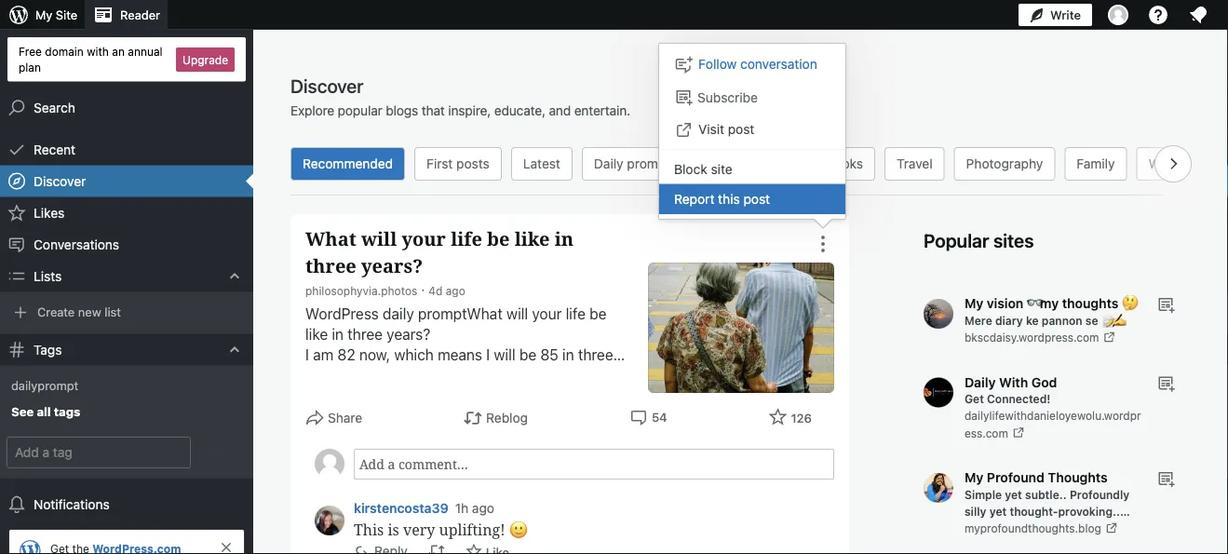 Task type: locate. For each thing, give the bounding box(es) containing it.
54
[[652, 410, 667, 424]]

dismiss image
[[219, 540, 234, 554]]

ago right 1h
[[472, 500, 495, 515]]

Latest radio
[[511, 147, 573, 181]]

daily up the get
[[965, 374, 996, 390]]

three up now, at the bottom left of page
[[348, 326, 383, 343]]

54 button
[[630, 408, 667, 427]]

tooltip containing follow conversation
[[649, 43, 847, 229]]

wish
[[507, 407, 538, 425]]

option group containing recommended
[[286, 147, 1209, 181]]

1 horizontal spatial my
[[342, 489, 362, 507]]

menu containing follow conversation
[[659, 44, 846, 219]]

is right half
[[404, 448, 414, 466]]

post right the this
[[744, 191, 770, 207]]

daily
[[594, 156, 624, 171], [965, 374, 996, 390]]

care? down years.
[[305, 387, 342, 405]]

subscribe image
[[1157, 295, 1175, 314], [1157, 374, 1175, 393], [1157, 469, 1175, 488]]

popular
[[924, 229, 989, 251]]

image
[[403, 469, 444, 487]]

0 vertical spatial subscribe image
[[1157, 295, 1175, 314]]

Photography radio
[[954, 147, 1056, 181]]

and
[[495, 366, 522, 384]]

Add a tag text field
[[7, 438, 190, 468]]

care? down cares?
[[438, 387, 475, 405]]

life
[[451, 226, 482, 251], [566, 305, 586, 323], [330, 428, 349, 446]]

i
[[305, 346, 309, 364], [486, 346, 490, 364], [607, 366, 610, 384], [430, 387, 434, 405], [500, 407, 503, 425], [331, 530, 335, 548]]

2 vertical spatial subscribe image
[[1157, 469, 1175, 488]]

keyboard_arrow_down image
[[225, 267, 244, 286]]

1 who from the left
[[346, 387, 377, 405]]

daily inside radio
[[594, 156, 624, 171]]

domain
[[45, 45, 84, 58]]

will right promptwhat
[[507, 305, 528, 323]]

list
[[105, 305, 121, 319]]

post right the visit
[[728, 121, 755, 136]]

1 horizontal spatial daily
[[965, 374, 996, 390]]

years? up ·
[[361, 253, 423, 278]]

0 horizontal spatial daily
[[594, 156, 624, 171]]

my down the me?
[[305, 428, 326, 446]]

my left site
[[35, 8, 52, 22]]

your up ·
[[402, 226, 446, 251]]

discover up explore
[[291, 75, 364, 96]]

1 subscribe image from the top
[[1157, 295, 1175, 314]]

life down 'share'
[[330, 428, 349, 446]]

life up 4d ago link
[[451, 226, 482, 251]]

tags
[[54, 404, 80, 418]]

daily prompts
[[594, 156, 677, 171]]

0 vertical spatial daily
[[594, 156, 624, 171]]

writing
[[1149, 156, 1192, 171]]

menu
[[659, 44, 846, 219]]

group
[[315, 449, 834, 480]]

create
[[37, 305, 75, 319]]

reader
[[120, 8, 160, 22]]

discover inside "discover explore popular blogs that inspire, educate, and entertain."
[[291, 75, 364, 96]]

me,
[[450, 448, 475, 466]]

·
[[421, 282, 425, 297]]

1 horizontal spatial care?
[[438, 387, 475, 405]]

with left an
[[87, 45, 109, 58]]

dailylifewithdanieloyewolu.wordpr ess.com
[[965, 409, 1141, 440]]

recent
[[34, 142, 76, 157]]

1 vertical spatial like
[[305, 326, 328, 343]]

daily for daily prompts
[[594, 156, 624, 171]]

simple
[[965, 488, 1002, 501]]

Food radio
[[699, 147, 753, 181]]

all
[[37, 404, 51, 418]]

my up can on the bottom of the page
[[305, 448, 326, 466]]

my site
[[35, 8, 77, 22]]

option group
[[286, 147, 1209, 181]]

First posts radio
[[415, 147, 502, 181]]

your up 85
[[532, 305, 562, 323]]

better left half.
[[410, 428, 450, 446]]

0 vertical spatial life
[[451, 226, 482, 251]]

sums
[[965, 522, 995, 535]]

will right the what
[[361, 226, 397, 251]]

my profile image
[[1108, 5, 1129, 25]]

kirstencosta39 1h ago
[[354, 500, 495, 515]]

upgrade button
[[176, 47, 235, 72]]

years,
[[455, 407, 496, 425]]

be
[[487, 226, 510, 251], [590, 305, 607, 323], [520, 346, 537, 364], [339, 530, 356, 548]]

who up reblog button
[[478, 387, 510, 405]]

daily left "prompts"
[[594, 156, 624, 171]]

0 vertical spatial your
[[402, 226, 446, 251]]

i up advice
[[331, 530, 335, 548]]

report this post
[[674, 191, 770, 207]]

my vision 👓my thoughts 🤔 link
[[965, 296, 1135, 311]]

advice
[[305, 551, 350, 554]]

Books radio
[[814, 147, 876, 181]]

back
[[305, 489, 338, 507]]

Family radio
[[1065, 147, 1127, 181]]

is right she at the bottom left
[[525, 469, 536, 487]]

discover down recent
[[34, 173, 86, 189]]

0 vertical spatial discover
[[291, 75, 364, 96]]

1 vertical spatial discover
[[34, 173, 86, 189]]

like down latest option
[[515, 226, 550, 251]]

my up mere in the right bottom of the page
[[965, 296, 984, 311]]

yet down profound
[[1005, 488, 1022, 501]]

bkscdaisy.wordpress.com
[[965, 331, 1099, 344]]

subscribe image for daily with god
[[1157, 374, 1175, 393]]

my down see
[[342, 489, 362, 507]]

discover link
[[0, 165, 253, 197]]

write link
[[1019, 0, 1092, 30]]

years? up which
[[387, 326, 430, 343]]

0 vertical spatial ago
[[446, 284, 465, 297]]

posts
[[457, 156, 490, 171]]

0 horizontal spatial care?
[[305, 387, 342, 405]]

85
[[540, 346, 559, 364]]

daily inside daily with god get connected!
[[965, 374, 996, 390]]

turn this comment into its own post button
[[428, 542, 445, 554]]

better up see
[[330, 448, 371, 466]]

add
[[209, 446, 231, 460]]

1 vertical spatial your
[[532, 305, 562, 323]]

is
[[404, 448, 414, 466], [525, 469, 536, 487], [388, 519, 399, 539]]

kirstencosta39
[[354, 500, 449, 515]]

report this post button
[[659, 184, 846, 214]]

be up advice
[[339, 530, 356, 548]]

very
[[403, 519, 435, 539]]

thoughts
[[1062, 296, 1119, 311]]

site
[[711, 161, 733, 176]]

add group
[[0, 434, 253, 471]]

2 care? from the left
[[438, 387, 475, 405]]

mere
[[965, 314, 993, 327]]

discover for discover
[[34, 173, 86, 189]]

to
[[542, 407, 555, 425]]

1 horizontal spatial better
[[410, 428, 450, 446]]

family
[[1077, 156, 1115, 171]]

thoughts
[[1048, 470, 1108, 485]]

Daily prompts radio
[[582, 147, 689, 181]]

notifications link
[[0, 489, 253, 521]]

popular sites
[[924, 229, 1034, 251]]

add button
[[197, 438, 242, 468]]

promptwhat
[[418, 305, 503, 323]]

0 vertical spatial is
[[404, 448, 414, 466]]

will up advice
[[305, 530, 327, 548]]

my inside my vision 👓my thoughts 🤔 mere diary ke pannon se 📝✍️
[[965, 296, 984, 311]]

popular
[[338, 103, 383, 118]]

3 subscribe image from the top
[[1157, 469, 1175, 488]]

will
[[361, 226, 397, 251], [507, 305, 528, 323], [494, 346, 516, 364], [305, 530, 327, 548]]

2 horizontal spatial life
[[566, 305, 586, 323]]

my
[[305, 428, 326, 446], [385, 428, 406, 446], [342, 489, 362, 507]]

0 horizontal spatial who
[[346, 387, 377, 405]]

dailyprompt
[[11, 378, 78, 392]]

1h
[[455, 500, 469, 515]]

my inside my profound thoughts simple yet subtle.. profoundly silly yet thought-provoking.. sums up life..
[[965, 470, 984, 485]]

me
[[471, 489, 492, 507]]

who down but
[[346, 387, 377, 405]]

manage your notifications image
[[1187, 4, 1210, 26]]

be left 85
[[520, 346, 537, 364]]

tooltip
[[649, 43, 847, 229]]

1 horizontal spatial discover
[[291, 75, 364, 96]]

much
[[528, 489, 565, 507]]

0 horizontal spatial life
[[330, 428, 349, 446]]

post
[[728, 121, 755, 136], [744, 191, 770, 207]]

2 subscribe image from the top
[[1157, 374, 1175, 393]]

care
[[563, 387, 592, 405]]

1 horizontal spatial like
[[515, 226, 550, 251]]

subscribe
[[698, 89, 758, 105]]

0 horizontal spatial ago
[[446, 284, 465, 297]]

life up care
[[566, 305, 586, 323]]

can
[[305, 469, 330, 487]]

with
[[999, 374, 1028, 390]]

yet up the up
[[990, 505, 1007, 518]]

dailylifewithdanieloyewolu.wordpr
[[965, 409, 1141, 422]]

2 horizontal spatial my
[[385, 428, 406, 446]]

care?
[[305, 387, 342, 405], [438, 387, 475, 405]]

subscribe image for my profound thoughts
[[1157, 469, 1175, 488]]

my up simple
[[965, 470, 984, 485]]

reblog button
[[464, 408, 528, 428]]

1 horizontal spatial is
[[404, 448, 414, 466]]

None radio
[[763, 147, 805, 181]]

1 vertical spatial is
[[525, 469, 536, 487]]

this is very uplifting! 🙂
[[354, 519, 524, 539]]

reblog image
[[428, 542, 445, 554]]

my for vision
[[965, 296, 984, 311]]

menu inside tooltip
[[659, 44, 846, 219]]

1 vertical spatial ago
[[472, 500, 495, 515]]

is down kirstencosta39 link
[[388, 519, 399, 539]]

three down the what
[[305, 253, 356, 278]]

bkscdaisy.wordpress.com link
[[965, 331, 1116, 344]]

should down the why
[[513, 387, 559, 405]]

what
[[589, 510, 622, 528]]

Travel radio
[[885, 147, 945, 181]]

bob builder image
[[315, 449, 345, 479]]

connected!
[[987, 393, 1051, 406]]

holding
[[540, 469, 590, 487]]

for
[[596, 387, 615, 405]]

like up am
[[305, 326, 328, 343]]

free
[[19, 45, 42, 58]]

Add a comment… text field
[[354, 449, 834, 480]]

0 horizontal spatial better
[[330, 448, 371, 466]]

0 horizontal spatial discover
[[34, 173, 86, 189]]

ago right 4d
[[446, 284, 465, 297]]

i up cares?
[[486, 346, 490, 364]]

philosophyvia.photos link
[[305, 284, 418, 297]]

god
[[1032, 374, 1057, 390]]

site
[[56, 8, 77, 22]]

years.
[[305, 366, 346, 384]]

2 vertical spatial is
[[388, 519, 399, 539]]

above,
[[448, 469, 493, 487]]

1 vertical spatial subscribe image
[[1157, 374, 1175, 393]]

imaginationmessagemy
[[457, 530, 617, 548]]

1 vertical spatial daily
[[965, 374, 996, 390]]

my down "these"
[[385, 428, 406, 446]]

first
[[427, 156, 453, 171]]

discover for discover explore popular blogs that inspire, educate, and entertain.
[[291, 75, 364, 96]]

0 horizontal spatial is
[[388, 519, 399, 539]]

0 vertical spatial like
[[515, 226, 550, 251]]

my inside what will your life be like in three years? philosophyvia.photos · 4d ago wordpress daily promptwhat will your life be like in three years? i am 82 now, which means i will be 85 in three years. but then, who cares? and why should i care? who should i care? who should care for me? after these three years, i wish to continue my life with my better half. my better half is with me, thank god. as you can see in the image above, she is holding back my shirt, providing me with much comfort, support, and mental strength.so what will i be like?futuremy imaginationmessagemy advice
[[305, 448, 326, 466]]

se
[[1086, 314, 1099, 327]]

1 horizontal spatial who
[[478, 387, 510, 405]]

82
[[338, 346, 356, 364]]



Task type: vqa. For each thing, say whether or not it's contained in the screenshot.
in
yes



Task type: describe. For each thing, give the bounding box(es) containing it.
block site
[[674, 161, 733, 176]]

0 vertical spatial yet
[[1005, 488, 1022, 501]]

up
[[998, 522, 1012, 535]]

1 horizontal spatial ago
[[472, 500, 495, 515]]

4d ago link
[[429, 284, 465, 297]]

0 vertical spatial post
[[728, 121, 755, 136]]

1 vertical spatial post
[[744, 191, 770, 207]]

see
[[334, 469, 358, 487]]

uplifting!
[[439, 519, 505, 539]]

should up care
[[557, 366, 603, 384]]

search link
[[0, 92, 253, 123]]

search
[[34, 100, 75, 115]]

blogs
[[386, 103, 418, 118]]

write
[[1051, 8, 1081, 22]]

follow
[[699, 56, 737, 71]]

report
[[674, 191, 715, 207]]

visit post button
[[659, 114, 846, 145]]

with down the after
[[353, 428, 382, 446]]

my site link
[[0, 0, 85, 30]]

philosophyvia.photos
[[305, 284, 418, 297]]

should down then,
[[381, 387, 426, 405]]

support,
[[367, 510, 424, 528]]

recent link
[[0, 134, 253, 165]]

three right "these"
[[416, 407, 451, 425]]

and entertain.
[[549, 103, 630, 118]]

plan
[[19, 60, 41, 73]]

she
[[497, 469, 521, 487]]

who
[[415, 366, 443, 384]]

food
[[711, 156, 741, 171]]

block
[[674, 161, 708, 176]]

photography
[[966, 156, 1043, 171]]

first posts
[[427, 156, 490, 171]]

and
[[427, 510, 453, 528]]

follow conversation
[[699, 56, 818, 71]]

my for site
[[35, 8, 52, 22]]

cares?
[[447, 366, 491, 384]]

thank
[[479, 448, 517, 466]]

subscribe image for my vision 👓my thoughts 🤔
[[1157, 295, 1175, 314]]

be down the posts
[[487, 226, 510, 251]]

0 vertical spatial years?
[[361, 253, 423, 278]]

2 who from the left
[[478, 387, 510, 405]]

daily with god link
[[965, 374, 1057, 390]]

0 vertical spatial better
[[410, 428, 450, 446]]

after
[[338, 407, 371, 425]]

ago inside what will your life be like in three years? philosophyvia.photos · 4d ago wordpress daily promptwhat will your life be like in three years? i am 82 now, which means i will be 85 in three years. but then, who cares? and why should i care? who should i care? who should care for me? after these three years, i wish to continue my life with my better half. my better half is with me, thank god. as you can see in the image above, she is holding back my shirt, providing me with much comfort, support, and mental strength.so what will i be like?futuremy imaginationmessagemy advice
[[446, 284, 465, 297]]

2 vertical spatial life
[[330, 428, 349, 446]]

in left the
[[362, 469, 373, 487]]

0 horizontal spatial your
[[402, 226, 446, 251]]

this
[[718, 191, 740, 207]]

life..
[[1015, 522, 1040, 535]]

pannon
[[1042, 314, 1083, 327]]

providing
[[404, 489, 467, 507]]

mental
[[457, 510, 502, 528]]

help image
[[1147, 4, 1170, 26]]

👓my
[[1027, 296, 1059, 311]]

follow conversation button
[[659, 48, 846, 80]]

free domain with an annual plan
[[19, 45, 163, 73]]

three up for
[[578, 346, 613, 364]]

0 horizontal spatial like
[[305, 326, 328, 343]]

vision
[[987, 296, 1024, 311]]

what
[[305, 226, 356, 251]]

with down she at the bottom left
[[496, 489, 524, 507]]

inspire,
[[448, 103, 491, 118]]

myprofoundthoughts.blog link
[[965, 522, 1118, 535]]

126 button
[[769, 407, 812, 429]]

1 horizontal spatial life
[[451, 226, 482, 251]]

means
[[438, 346, 483, 364]]

ke
[[1026, 314, 1039, 327]]

like?futuremy
[[360, 530, 454, 548]]

educate,
[[494, 103, 546, 118]]

126
[[791, 410, 812, 424]]

reader link
[[85, 0, 168, 30]]

my for profound
[[965, 470, 984, 485]]

conversations
[[34, 237, 119, 252]]

with inside the free domain with an annual plan
[[87, 45, 109, 58]]

profoundly
[[1070, 488, 1130, 501]]

am
[[313, 346, 334, 364]]

be up for
[[590, 305, 607, 323]]

half.
[[454, 428, 483, 446]]

in down latest option
[[555, 226, 574, 251]]

now,
[[359, 346, 390, 364]]

Writing radio
[[1137, 147, 1204, 181]]

sites
[[994, 229, 1034, 251]]

daily for daily with god get connected!
[[965, 374, 996, 390]]

create new list
[[37, 305, 121, 319]]

strength.so
[[506, 510, 585, 528]]

1h ago link
[[455, 500, 495, 515]]

with up image on the bottom left of the page
[[418, 448, 447, 466]]

silly
[[965, 505, 987, 518]]

my profound thoughts simple yet subtle.. profoundly silly yet thought-provoking.. sums up life..
[[965, 470, 1130, 535]]

in down wordpress
[[332, 326, 344, 343]]

myprofoundthoughts.blog
[[965, 522, 1102, 535]]

1 care? from the left
[[305, 387, 342, 405]]

i down who
[[430, 387, 434, 405]]

you
[[578, 448, 603, 466]]

upgrade
[[183, 53, 228, 66]]

conversation
[[741, 56, 818, 71]]

1 vertical spatial better
[[330, 448, 371, 466]]

reblog
[[486, 410, 528, 426]]

see all tags
[[11, 404, 80, 418]]

visit post
[[699, 121, 755, 136]]

🙂
[[509, 519, 524, 539]]

i up for
[[607, 366, 610, 384]]

0 horizontal spatial my
[[305, 428, 326, 446]]

travel
[[897, 156, 933, 171]]

keyboard_arrow_down image
[[225, 340, 244, 359]]

toggle menu image
[[812, 233, 834, 255]]

1 horizontal spatial your
[[532, 305, 562, 323]]

kirstencosta39 image
[[315, 506, 345, 536]]

as
[[557, 448, 574, 466]]

will up and
[[494, 346, 516, 364]]

this
[[354, 519, 384, 539]]

subscribe button
[[659, 80, 846, 114]]

my vision 👓my thoughts 🤔 mere diary ke pannon se 📝✍️
[[965, 296, 1135, 327]]

1 vertical spatial yet
[[990, 505, 1007, 518]]

2 horizontal spatial is
[[525, 469, 536, 487]]

in right 85
[[563, 346, 574, 364]]

i left wish
[[500, 407, 503, 425]]

i left am
[[305, 346, 309, 364]]

1 vertical spatial life
[[566, 305, 586, 323]]

kirstencosta39 link
[[354, 498, 449, 518]]

1 vertical spatial years?
[[387, 326, 430, 343]]

Recommended radio
[[291, 147, 405, 181]]



